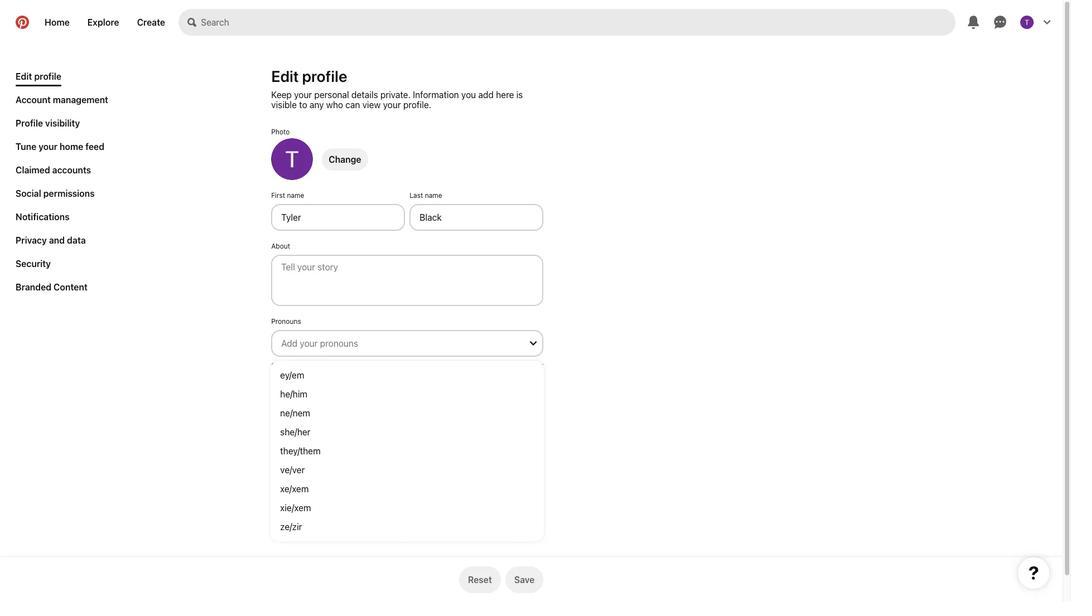 Task type: describe. For each thing, give the bounding box(es) containing it.
social permissions
[[16, 189, 95, 199]]

explore
[[88, 17, 119, 27]]

list box containing ey/em
[[271, 362, 544, 541]]

so
[[456, 362, 463, 370]]

to left you.
[[271, 370, 278, 378]]

about
[[271, 242, 290, 251]]

explore link
[[79, 9, 128, 36]]

website
[[271, 390, 297, 398]]

ey/em
[[280, 371, 304, 381]]

security
[[16, 259, 51, 269]]

name for last name
[[425, 191, 442, 200]]

permissions
[[43, 189, 95, 199]]

sets
[[321, 362, 335, 370]]

these
[[369, 370, 387, 378]]

and
[[49, 236, 65, 246]]

to inside edit profile keep your personal details private. information you add here is visible to any who can view your profile.
[[299, 100, 307, 110]]

to left the 2
[[307, 362, 314, 370]]

visibility
[[45, 118, 80, 128]]

first
[[271, 191, 285, 200]]

tyler image
[[271, 138, 313, 180]]

accounts
[[52, 165, 91, 175]]

account management
[[16, 95, 108, 105]]

last
[[410, 191, 423, 200]]

claimed accounts
[[16, 165, 91, 175]]

Website url field
[[271, 402, 544, 429]]

reset button
[[459, 567, 501, 594]]

pronouns
[[345, 362, 374, 370]]

social
[[16, 189, 41, 199]]

visible
[[271, 100, 297, 110]]

username
[[271, 440, 304, 449]]

name for first name
[[287, 191, 304, 200]]

Pronouns text field
[[281, 336, 520, 352]]

profile visibility
[[16, 118, 80, 128]]

or
[[336, 370, 342, 378]]

branded content link
[[11, 278, 92, 297]]

edit
[[322, 370, 334, 378]]

tune
[[16, 142, 36, 152]]

refer
[[529, 362, 544, 370]]

save button
[[506, 567, 544, 594]]

appear
[[384, 362, 406, 370]]

save
[[515, 576, 535, 586]]

ve/ver
[[280, 466, 305, 476]]

create link
[[128, 9, 174, 36]]

About text field
[[271, 255, 544, 306]]

your inside choose up to 2 sets of pronouns to appear on your profile so others know how to refer to you. you can edit or remove these any time.
[[418, 362, 432, 370]]

First name text field
[[271, 204, 405, 231]]

add
[[479, 90, 494, 100]]

time.
[[402, 370, 417, 378]]

photo
[[271, 128, 290, 136]]

xie/xem
[[280, 503, 311, 514]]

change button
[[322, 148, 368, 171]]

Username text field
[[271, 453, 544, 480]]

xe/xem
[[280, 485, 309, 495]]

they/them
[[280, 447, 321, 457]]

profile
[[16, 118, 43, 128]]

choose
[[271, 362, 295, 370]]

management
[[53, 95, 108, 105]]

up
[[297, 362, 305, 370]]

profile.
[[404, 100, 432, 110]]

know
[[487, 362, 504, 370]]

privacy
[[16, 236, 47, 246]]

2
[[315, 362, 319, 370]]

he/him
[[280, 390, 308, 400]]

Search text field
[[201, 9, 956, 36]]

last name
[[410, 191, 442, 200]]

profile for edit profile keep your personal details private. information you add here is visible to any who can view your profile.
[[302, 67, 347, 85]]

claimed
[[16, 165, 50, 175]]

notifications link
[[11, 208, 74, 227]]



Task type: locate. For each thing, give the bounding box(es) containing it.
personal
[[314, 90, 349, 100]]

your
[[294, 90, 312, 100], [383, 100, 401, 110], [39, 142, 57, 152], [418, 362, 432, 370]]

pronouns
[[271, 318, 301, 326]]

security link
[[11, 255, 55, 274]]

to left appear
[[376, 362, 383, 370]]

tyler black image
[[1021, 16, 1034, 29]]

profile up personal
[[302, 67, 347, 85]]

home
[[60, 142, 83, 152]]

edit
[[271, 67, 299, 85], [16, 71, 32, 81]]

create
[[137, 17, 165, 27]]

profile inside edit profile keep your personal details private. information you add here is visible to any who can view your profile.
[[302, 67, 347, 85]]

edit profile keep your personal details private. information you add here is visible to any who can view your profile.
[[271, 67, 523, 110]]

profile up account management link
[[34, 71, 61, 81]]

she/her
[[280, 428, 311, 438]]

you
[[462, 90, 476, 100]]

edit inside edit profile keep your personal details private. information you add here is visible to any who can view your profile.
[[271, 67, 299, 85]]

can inside choose up to 2 sets of pronouns to appear on your profile so others know how to refer to you. you can edit or remove these any time.
[[308, 370, 320, 378]]

Last name text field
[[410, 204, 544, 231]]

1 horizontal spatial name
[[425, 191, 442, 200]]

1 vertical spatial can
[[308, 370, 320, 378]]

www.pinterest.com/blacklashes1000
[[271, 485, 387, 493]]

home
[[45, 17, 70, 27]]

feed
[[86, 142, 104, 152]]

edit up account
[[16, 71, 32, 81]]

list containing edit profile
[[11, 67, 113, 301]]

you.
[[280, 370, 293, 378]]

notifications
[[16, 212, 70, 222]]

who
[[326, 100, 343, 110]]

account
[[16, 95, 51, 105]]

0 vertical spatial can
[[346, 100, 360, 110]]

1 horizontal spatial can
[[346, 100, 360, 110]]

None field
[[267, 318, 548, 383]]

tune your home feed link
[[11, 137, 109, 156]]

privacy and data link
[[11, 231, 90, 250]]

0 vertical spatial any
[[310, 100, 324, 110]]

to right how
[[521, 362, 527, 370]]

profile visibility link
[[11, 114, 85, 133]]

to
[[299, 100, 307, 110], [307, 362, 314, 370], [376, 362, 383, 370], [521, 362, 527, 370], [271, 370, 278, 378]]

your right tune
[[39, 142, 57, 152]]

can right you
[[308, 370, 320, 378]]

1 name from the left
[[287, 191, 304, 200]]

your right keep
[[294, 90, 312, 100]]

reset
[[468, 576, 492, 586]]

information
[[413, 90, 459, 100]]

edit profile link
[[11, 67, 66, 87]]

1 horizontal spatial edit
[[271, 67, 299, 85]]

is
[[517, 90, 523, 100]]

edit for edit profile
[[16, 71, 32, 81]]

others
[[465, 362, 485, 370]]

choose up to 2 sets of pronouns to appear on your profile so others know how to refer to you. you can edit or remove these any time.
[[271, 362, 544, 378]]

profile left so
[[434, 362, 454, 370]]

2 name from the left
[[425, 191, 442, 200]]

any inside edit profile keep your personal details private. information you add here is visible to any who can view your profile.
[[310, 100, 324, 110]]

1 vertical spatial any
[[389, 370, 400, 378]]

none field containing pronouns
[[267, 318, 548, 383]]

edit profile
[[16, 71, 61, 81]]

your right on
[[418, 362, 432, 370]]

can
[[346, 100, 360, 110], [308, 370, 320, 378]]

view
[[363, 100, 381, 110]]

any left who
[[310, 100, 324, 110]]

you
[[295, 370, 307, 378]]

ne/nem
[[280, 409, 310, 419]]

keep
[[271, 90, 292, 100]]

remove
[[344, 370, 367, 378]]

0 horizontal spatial profile
[[34, 71, 61, 81]]

private.
[[381, 90, 411, 100]]

here
[[496, 90, 514, 100]]

list
[[11, 67, 113, 301]]

claimed accounts link
[[11, 161, 96, 180]]

account management link
[[11, 90, 113, 109]]

to right "visible"
[[299, 100, 307, 110]]

list box
[[271, 362, 544, 541]]

how
[[506, 362, 519, 370]]

home link
[[36, 9, 79, 36]]

any inside choose up to 2 sets of pronouns to appear on your profile so others know how to refer to you. you can edit or remove these any time.
[[389, 370, 400, 378]]

first name
[[271, 191, 304, 200]]

ze/zir
[[280, 522, 302, 533]]

profile for edit profile
[[34, 71, 61, 81]]

0 horizontal spatial can
[[308, 370, 320, 378]]

2 horizontal spatial profile
[[434, 362, 454, 370]]

any left time.
[[389, 370, 400, 378]]

1 horizontal spatial any
[[389, 370, 400, 378]]

can right who
[[346, 100, 360, 110]]

edit up keep
[[271, 67, 299, 85]]

name
[[287, 191, 304, 200], [425, 191, 442, 200]]

can inside edit profile keep your personal details private. information you add here is visible to any who can view your profile.
[[346, 100, 360, 110]]

privacy and data
[[16, 236, 86, 246]]

of
[[336, 362, 343, 370]]

edit inside 'link'
[[16, 71, 32, 81]]

details
[[352, 90, 378, 100]]

name right last
[[425, 191, 442, 200]]

1 horizontal spatial profile
[[302, 67, 347, 85]]

0 horizontal spatial name
[[287, 191, 304, 200]]

content
[[54, 282, 88, 292]]

change
[[329, 154, 361, 164]]

profile inside choose up to 2 sets of pronouns to appear on your profile so others know how to refer to you. you can edit or remove these any time.
[[434, 362, 454, 370]]

profile inside 'link'
[[34, 71, 61, 81]]

social permissions link
[[11, 184, 99, 203]]

branded content
[[16, 282, 88, 292]]

branded
[[16, 282, 51, 292]]

0 horizontal spatial edit
[[16, 71, 32, 81]]

search icon image
[[188, 18, 197, 27]]

tune your home feed
[[16, 142, 104, 152]]

name right first
[[287, 191, 304, 200]]

your right view
[[383, 100, 401, 110]]

edit for edit profile keep your personal details private. information you add here is visible to any who can view your profile.
[[271, 67, 299, 85]]

data
[[67, 236, 86, 246]]

0 horizontal spatial any
[[310, 100, 324, 110]]

on
[[408, 362, 416, 370]]



Task type: vqa. For each thing, say whether or not it's contained in the screenshot.
security link
yes



